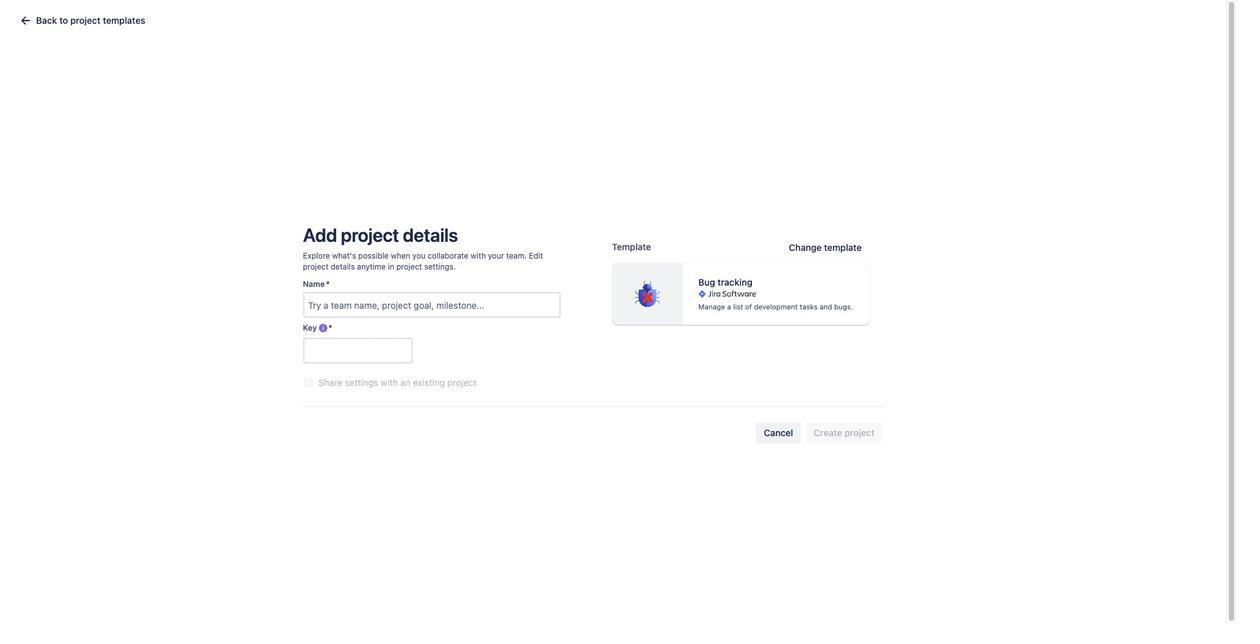 Task type: describe. For each thing, give the bounding box(es) containing it.
manage a list of development tasks and bugs.
[[699, 303, 853, 311]]

share
[[318, 377, 342, 388]]

with inside add project details explore what's possible when you collaborate with your team. edit project details anytime in project settings.
[[471, 251, 486, 261]]

back to project templates
[[36, 15, 145, 26]]

cancel button
[[756, 423, 801, 444]]

have
[[571, 309, 598, 324]]

software
[[624, 309, 674, 324]]

to
[[59, 15, 68, 26]]

explore
[[303, 251, 330, 261]]

back
[[36, 15, 57, 26]]

1 vertical spatial *
[[329, 324, 332, 333]]

template
[[612, 242, 651, 253]]

0 horizontal spatial details
[[331, 262, 355, 272]]

project down "explore"
[[303, 262, 329, 272]]

name
[[303, 280, 325, 289]]

templates
[[103, 15, 145, 26]]

you don't have any software projects
[[514, 309, 723, 324]]

cancel
[[764, 428, 793, 439]]

anytime
[[357, 262, 386, 272]]

bug
[[699, 277, 715, 288]]

collaborate
[[428, 251, 469, 261]]

back to project templates button
[[10, 10, 153, 31]]

change template
[[789, 242, 862, 253]]

bug tracking
[[699, 277, 753, 288]]

0 vertical spatial details
[[403, 224, 458, 246]]

team.
[[506, 251, 527, 261]]

your
[[488, 251, 504, 261]]

project up possible
[[341, 224, 399, 246]]

Search field
[[992, 7, 1121, 28]]

bugs.
[[835, 303, 853, 311]]

primary element
[[8, 0, 992, 36]]

1 vertical spatial with
[[381, 377, 398, 388]]

manage
[[699, 303, 725, 311]]

add project details explore what's possible when you collaborate with your team. edit project details anytime in project settings.
[[303, 224, 543, 272]]

any
[[601, 309, 621, 324]]

possible
[[358, 251, 389, 261]]

existing
[[413, 377, 445, 388]]



Task type: vqa. For each thing, say whether or not it's contained in the screenshot.
Notification Icon at the right of page
no



Task type: locate. For each thing, give the bounding box(es) containing it.
you
[[514, 309, 535, 324]]

details
[[403, 224, 458, 246], [331, 262, 355, 272]]

change template button
[[782, 238, 870, 258]]

details up you
[[403, 224, 458, 246]]

0 horizontal spatial with
[[381, 377, 398, 388]]

don't
[[538, 309, 568, 324]]

project right existing
[[448, 377, 477, 388]]

template
[[824, 242, 862, 253]]

0 vertical spatial with
[[471, 251, 486, 261]]

learn more image
[[318, 324, 329, 334]]

share settings with an existing project
[[318, 377, 477, 388]]

what's
[[332, 251, 356, 261]]

a
[[727, 303, 731, 311]]

project down when
[[397, 262, 422, 272]]

project
[[70, 15, 101, 26], [341, 224, 399, 246], [303, 262, 329, 272], [397, 262, 422, 272], [448, 377, 477, 388]]

templates image
[[18, 13, 33, 28]]

1 vertical spatial details
[[331, 262, 355, 272]]

settings
[[345, 377, 378, 388]]

details down what's
[[331, 262, 355, 272]]

name *
[[303, 280, 330, 289]]

jira software image
[[33, 10, 120, 25], [33, 10, 120, 25], [699, 289, 854, 300], [699, 289, 756, 300]]

an
[[401, 377, 411, 388]]

0 vertical spatial *
[[326, 280, 330, 289]]

tracking
[[718, 277, 753, 288]]

1 horizontal spatial details
[[403, 224, 458, 246]]

with left your
[[471, 251, 486, 261]]

projects
[[677, 309, 723, 324]]

of
[[745, 303, 752, 311]]

banner
[[0, 0, 1237, 36]]

add
[[303, 224, 337, 246]]

project inside button
[[70, 15, 101, 26]]

development
[[754, 303, 798, 311]]

Try a team name, project goal, milestone... field
[[304, 294, 559, 317]]

key
[[303, 324, 317, 333]]

with left an
[[381, 377, 398, 388]]

None field
[[304, 339, 411, 363]]

in
[[388, 262, 394, 272]]

you
[[413, 251, 426, 261]]

and
[[820, 303, 832, 311]]

change
[[789, 242, 822, 253]]

project right to
[[70, 15, 101, 26]]

*
[[326, 280, 330, 289], [329, 324, 332, 333]]

* right 'name'
[[326, 280, 330, 289]]

edit
[[529, 251, 543, 261]]

list
[[733, 303, 743, 311]]

settings.
[[424, 262, 456, 272]]

1 horizontal spatial with
[[471, 251, 486, 261]]

* right key
[[329, 324, 332, 333]]

with
[[471, 251, 486, 261], [381, 377, 398, 388]]

when
[[391, 251, 410, 261]]

tasks
[[800, 303, 818, 311]]



